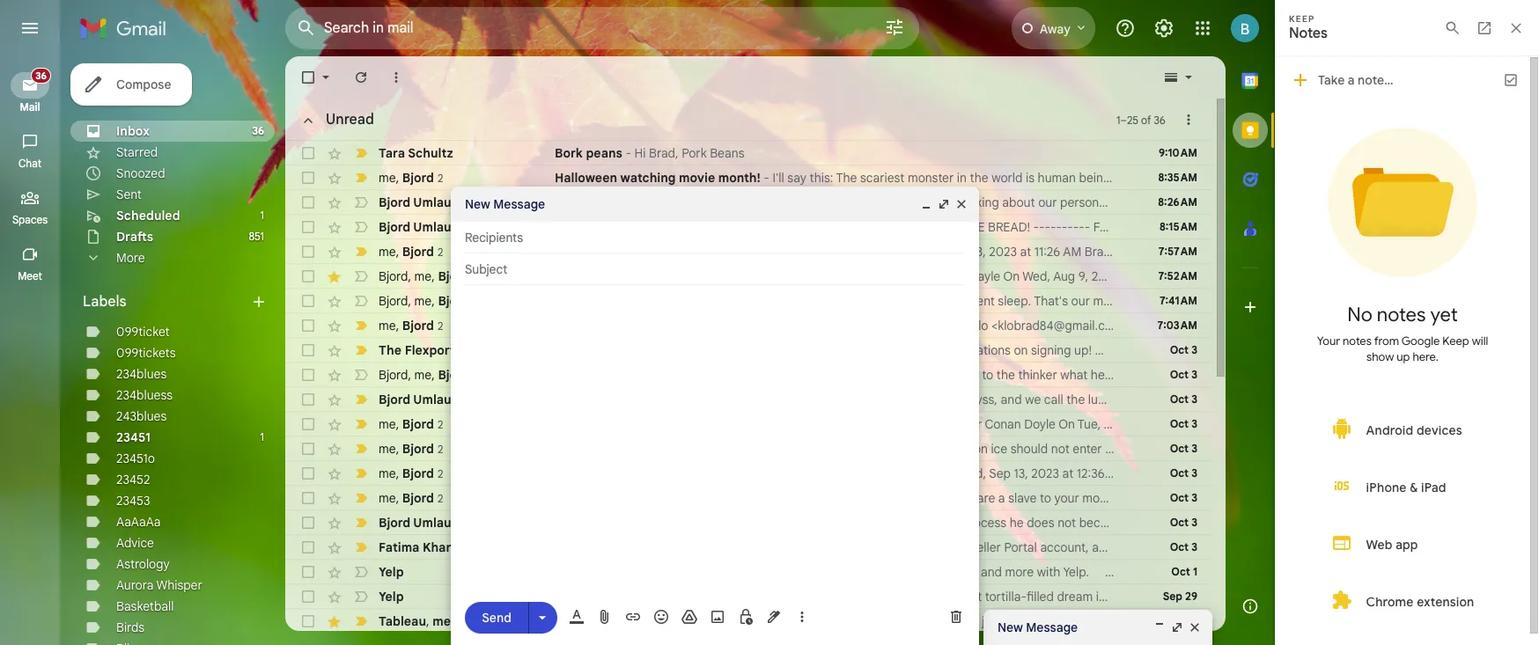 Task type: locate. For each thing, give the bounding box(es) containing it.
9 row from the top
[[285, 338, 1212, 363]]

<klobrad84@gmail.com> up signing
[[992, 318, 1129, 334]]

wrote:
[[1276, 244, 1310, 260], [1371, 269, 1406, 285], [1132, 318, 1167, 334]]

new
[[465, 196, 490, 212], [998, 620, 1023, 636]]

1 oct 3 from the top
[[1170, 344, 1198, 357]]

bjord umlaut row down no
[[285, 388, 1212, 412]]

0 vertical spatial brad,
[[649, 145, 679, 161]]

oct inside fatima khan row
[[1170, 541, 1189, 554]]

2 umlaut from the top
[[413, 219, 457, 235]]

out
[[818, 589, 837, 605]]

0 vertical spatial brad
[[1085, 244, 1112, 260]]

yelp.
[[1064, 565, 1090, 581]]

2 for 7th row from the bottom
[[438, 418, 443, 431]]

1 vertical spatial klo
[[1210, 269, 1228, 285]]

search in mail image
[[291, 12, 322, 44]]

<klobrad84@gmail.com> down guys
[[1231, 269, 1368, 285]]

send button
[[465, 602, 529, 634]]

0 vertical spatial on
[[906, 244, 923, 260]]

facts!
[[580, 244, 617, 260]]

0 horizontal spatial and
[[881, 589, 902, 605]]

umlaut for fourth row from the top
[[413, 219, 457, 235]]

hey brad, no on mon, aug 28, 2023 at 6:27 pm brad klo <klobrad84@gmail.com> wrote:
[[678, 318, 1167, 334]]

at left 11:26
[[1021, 244, 1032, 260]]

0 vertical spatial fwd:
[[555, 195, 583, 211]]

recipients
[[465, 230, 523, 246]]

3 umlaut from the top
[[413, 392, 457, 408]]

in right up
[[872, 269, 882, 285]]

main menu image
[[19, 18, 41, 39]]

refresh image
[[352, 69, 370, 86]]

on
[[906, 244, 923, 260], [1004, 269, 1020, 285], [754, 318, 771, 334]]

0 vertical spatial klo
[[1115, 244, 1132, 260]]

1 vertical spatial sep 29
[[1163, 615, 1198, 628]]

sent link
[[116, 187, 142, 203]]

0 vertical spatial to
[[687, 244, 699, 260]]

plumber,
[[930, 565, 978, 581]]

are
[[700, 589, 719, 605]]

meet heading
[[0, 270, 60, 284]]

aaaaaa link
[[116, 514, 161, 530]]

1 vertical spatial at
[[1123, 269, 1134, 285]]

2 29 from the top
[[1186, 615, 1198, 628]]

3 for eighth row from the bottom
[[1192, 368, 1198, 381]]

more options image
[[797, 609, 808, 626]]

<klobrad84@gmail.com> up 7:52 am
[[1135, 244, 1273, 260]]

bjord , me , bjord down "bjord , me , bjord 4"
[[379, 293, 470, 309]]

0 vertical spatial bjord , me , bjord
[[379, 293, 470, 309]]

099ticket
[[116, 324, 170, 340]]

new message up recipients
[[465, 196, 545, 212]]

hey down love
[[678, 318, 700, 334]]

0 vertical spatial bjord umlaut row
[[285, 388, 1212, 412]]

oct for 1st bjord umlaut row
[[1170, 393, 1189, 406]]

1 vertical spatial 2023
[[1092, 269, 1120, 285]]

1 row from the top
[[285, 141, 1212, 166]]

7 oct 3 from the top
[[1170, 492, 1198, 505]]

pm right 1:17
[[1159, 269, 1177, 285]]

donuts.
[[787, 244, 830, 260]]

new message inside dialog
[[465, 196, 545, 212]]

17 row from the top
[[285, 610, 1212, 634]]

36 left unread button
[[252, 124, 264, 137]]

new up recipients
[[465, 196, 490, 212]]

2 horizontal spatial wrote:
[[1371, 269, 1406, 285]]

aaaaaa
[[116, 514, 161, 530]]

insert emoji ‪(⌘⇧2)‬ image
[[653, 609, 670, 626]]

i left love
[[665, 269, 668, 285]]

2 vertical spatial wrote:
[[1132, 318, 1167, 334]]

2 fwd: from the top
[[555, 219, 583, 235]]

snoozed link
[[116, 166, 165, 181]]

yelp up tableau , me 3
[[379, 589, 404, 605]]

0 vertical spatial and
[[981, 565, 1002, 581]]

6 2 from the top
[[438, 467, 443, 481]]

you've been invited to tableau cloud -
[[555, 614, 789, 630]]

1 bjord , me , bjord from the top
[[379, 293, 470, 309]]

0 vertical spatial hey
[[1314, 244, 1335, 260]]

wrote: down 7:41 am
[[1132, 318, 1167, 334]]

message down filled
[[1027, 620, 1078, 636]]

klo right 7:52 am
[[1210, 269, 1228, 285]]

umlaut down the flexport team
[[413, 392, 457, 408]]

8 ͏͏ from the left
[[1396, 589, 1399, 605]]

6 oct 3 from the top
[[1170, 467, 1198, 480]]

8 row from the top
[[285, 314, 1212, 338]]

0 vertical spatial aug
[[951, 244, 973, 260]]

4 bjord umlaut from the top
[[379, 515, 457, 531]]

2023 right 28,
[[849, 318, 877, 334]]

hey left guys
[[1314, 244, 1335, 260]]

message for recipients
[[494, 196, 545, 212]]

1 vertical spatial message
[[1027, 620, 1078, 636]]

bjord umlaut row
[[285, 388, 1212, 412], [285, 511, 1212, 536]]

oct 3 inside fatima khan row
[[1170, 541, 1198, 554]]

little
[[702, 244, 725, 260]]

row containing tableau
[[285, 610, 1212, 634]]

-
[[626, 145, 632, 161], [764, 170, 770, 186], [674, 195, 680, 211], [659, 219, 664, 235], [620, 244, 626, 260], [656, 269, 662, 285], [780, 614, 786, 630]]

16 row from the top
[[285, 585, 1402, 610]]

1 vertical spatial yelp
[[379, 589, 404, 605]]

at left 1:17
[[1123, 269, 1134, 285]]

5 2 from the top
[[438, 443, 443, 456]]

1 vertical spatial 29
[[1186, 615, 1198, 628]]

new down tortilla-
[[998, 620, 1023, 636]]

it
[[661, 244, 668, 260]]

2023 right 9,
[[1092, 269, 1120, 285]]

pm
[[1159, 269, 1177, 285], [921, 318, 939, 334]]

message
[[494, 196, 545, 212], [1027, 620, 1078, 636]]

1 horizontal spatial 36
[[252, 124, 264, 137]]

oct 3 for fatima khan row
[[1170, 541, 1198, 554]]

oct 3
[[1170, 344, 1198, 357], [1170, 368, 1198, 381], [1170, 393, 1198, 406], [1170, 418, 1198, 431], [1170, 442, 1198, 455], [1170, 467, 1198, 480], [1170, 492, 1198, 505], [1170, 516, 1198, 529], [1170, 541, 1198, 554]]

1 29 from the top
[[1186, 590, 1198, 603]]

1 vertical spatial sep
[[1163, 615, 1183, 628]]

umlaut down schultz
[[413, 195, 457, 211]]

0 horizontal spatial hey
[[678, 318, 700, 334]]

attach files image
[[596, 609, 614, 626]]

4 oct 3 from the top
[[1170, 418, 1198, 431]]

signing
[[1032, 343, 1072, 359]]

your up the
[[829, 565, 854, 581]]

1 horizontal spatial message
[[1027, 620, 1078, 636]]

8:26 am
[[1159, 196, 1198, 209]]

1 vertical spatial next
[[958, 589, 982, 605]]

fwd: for fwd: noise level -
[[555, 219, 583, 235]]

aug left 28,
[[804, 318, 826, 334]]

1 horizontal spatial on
[[906, 244, 923, 260]]

pop out image
[[937, 197, 951, 211]]

yelp
[[379, 565, 404, 581], [379, 589, 404, 605]]

0 horizontal spatial klo
[[971, 318, 989, 334]]

next up discard draft ‪(⌘⇧d)‬ image
[[958, 589, 982, 605]]

3 for fatima khan row
[[1192, 541, 1198, 554]]

halloween
[[555, 170, 618, 186]]

new inside dialog
[[465, 196, 490, 212]]

29 down oct 1
[[1186, 590, 1198, 603]]

the left the top
[[555, 589, 578, 605]]

0 horizontal spatial at
[[880, 318, 891, 334]]

brad up 7:41 am
[[1180, 269, 1207, 285]]

bjord umlaut down flexport
[[379, 392, 457, 408]]

oct for 14th row from the top of the unread tab panel
[[1170, 492, 1189, 505]]

9,
[[1079, 269, 1089, 285]]

099tickets
[[116, 345, 176, 361]]

1 vertical spatial bjord , me , bjord
[[379, 367, 470, 383]]

klo right am on the top
[[1115, 244, 1132, 260]]

3 for 2nd bjord umlaut row from the top of the unread tab panel
[[1192, 516, 1198, 529]]

row containing tara schultz
[[285, 141, 1212, 166]]

wrote: left guys
[[1276, 244, 1310, 260]]

2 for 14th row from the top of the unread tab panel
[[438, 492, 443, 505]]

0 vertical spatial new
[[465, 196, 490, 212]]

also
[[1463, 269, 1486, 285]]

bjord , me , bjord for 7:41 am
[[379, 293, 470, 309]]

tableau down are on the left bottom
[[691, 614, 738, 630]]

more send options image
[[534, 609, 551, 627]]

klo up congratulations in the bottom right of the page
[[971, 318, 989, 334]]

Search in mail text field
[[324, 19, 835, 37]]

oct 3 for row containing the flexport team
[[1170, 344, 1198, 357]]

brad, left no
[[703, 318, 733, 334]]

0 horizontal spatial new message
[[465, 196, 545, 212]]

bjord umlaut down tara schultz
[[379, 195, 457, 211]]

row containing the flexport team
[[285, 338, 1212, 363]]

movie
[[679, 170, 715, 186]]

0 horizontal spatial wrote:
[[1132, 318, 1167, 334]]

2 horizontal spatial brad
[[1180, 269, 1207, 285]]

23452 link
[[116, 472, 150, 488]]

5 ͏͏ from the left
[[1332, 589, 1336, 605]]

california,
[[697, 269, 754, 285]]

tableau down 'fatima'
[[379, 614, 426, 629]]

7 me , bjord 2 from the top
[[379, 490, 443, 506]]

0 vertical spatial message
[[494, 196, 545, 212]]

pm right "6:27"
[[921, 318, 939, 334]]

2 me , bjord 2 from the top
[[379, 244, 443, 259]]

fwd: down halloween
[[555, 195, 583, 211]]

0 horizontal spatial brad
[[942, 318, 968, 334]]

sep down oct 1
[[1163, 590, 1183, 603]]

1 horizontal spatial new message
[[998, 620, 1078, 636]]

1 vertical spatial pm
[[921, 318, 939, 334]]

on right no
[[754, 318, 771, 334]]

1 sep 29 from the top
[[1163, 590, 1198, 603]]

message inside dialog
[[494, 196, 545, 212]]

29 for check out the list and find your next tortilla-filled dream in rancho cucamonga ͏ ͏ ͏ ͏ ͏ ͏͏ ͏ ͏ ͏ ͏ ͏͏ ͏ ͏ ͏ ͏ ͏ ͏ ͏ ͏ ͏ ͏͏ ͏ ͏ ͏ ͏ ͏͏ ͏ ͏ ͏ ͏ ͏ ͏ ͏ ͏ ͏ ͏͏ ͏ ͏ ͏ ͏ ͏͏ ͏ ͏ ͏ ͏ ͏ ͏ ͏ ͏ ͏ ͏͏ ͏ ͏ ͏ ͏ ͏͏ ͏
[[1186, 590, 1198, 603]]

at
[[1021, 244, 1032, 260], [1123, 269, 1134, 285], [880, 318, 891, 334]]

row
[[285, 141, 1212, 166], [285, 166, 1212, 190], [285, 190, 1212, 215], [285, 215, 1212, 240], [285, 240, 1368, 264], [285, 264, 1540, 289], [285, 289, 1212, 314], [285, 314, 1212, 338], [285, 338, 1212, 363], [285, 363, 1212, 388], [285, 412, 1212, 437], [285, 437, 1212, 462], [285, 462, 1212, 486], [285, 486, 1212, 511], [285, 560, 1323, 585], [285, 585, 1402, 610], [285, 610, 1212, 634]]

1 horizontal spatial brad,
[[703, 318, 733, 334]]

2 horizontal spatial klo
[[1210, 269, 1228, 285]]

3 inside fatima khan row
[[1192, 541, 1198, 554]]

to right insert emoji ‪(⌘⇧2)‬ icon
[[676, 614, 688, 630]]

toggle split pane mode image
[[1163, 69, 1180, 86]]

2 horizontal spatial 2023
[[1092, 269, 1120, 285]]

1 horizontal spatial the
[[555, 589, 578, 605]]

aug left 9,
[[1054, 269, 1076, 285]]

more
[[116, 250, 145, 266]]

29
[[1186, 590, 1198, 603], [1186, 615, 1198, 628]]

͏͏
[[1238, 589, 1241, 605], [1254, 589, 1257, 605], [1285, 589, 1288, 605], [1301, 589, 1304, 605], [1332, 589, 1336, 605], [1348, 589, 1351, 605], [1380, 589, 1383, 605], [1396, 589, 1399, 605]]

1 vertical spatial on
[[1004, 269, 1020, 285]]

fun
[[555, 244, 577, 260]]

1 umlaut from the top
[[413, 195, 457, 211]]

7 2 from the top
[[438, 492, 443, 505]]

all
[[672, 244, 684, 260]]

message up recipients
[[494, 196, 545, 212]]

1 horizontal spatial brad
[[1085, 244, 1112, 260]]

at left "6:27"
[[880, 318, 891, 334]]

2023 right the 8, in the top right of the page
[[990, 244, 1017, 260]]

1 horizontal spatial in
[[1097, 589, 1106, 605]]

me , bjord 2 for sixth row from the bottom of the unread tab panel
[[379, 441, 443, 457]]

insert files using drive image
[[681, 609, 699, 626]]

1 vertical spatial your
[[930, 589, 955, 605]]

and left more
[[981, 565, 1002, 581]]

discard draft ‪(⌘⇧d)‬ image
[[948, 609, 965, 626]]

navigation containing mail
[[0, 56, 62, 646]]

2 2 from the top
[[438, 245, 443, 259]]

the left flexport
[[379, 343, 402, 359]]

1 2 from the top
[[438, 171, 443, 185]]

sep left close icon
[[1163, 615, 1183, 628]]

851
[[249, 230, 264, 243]]

and right list
[[881, 589, 902, 605]]

klo
[[1115, 244, 1132, 260], [1210, 269, 1228, 285], [971, 318, 989, 334]]

aug left the 8, in the top right of the page
[[951, 244, 973, 260]]

5 oct 3 from the top
[[1170, 442, 1198, 455]]

1 vertical spatial brad,
[[703, 318, 733, 334]]

2 oct 3 from the top
[[1170, 368, 1198, 381]]

0 horizontal spatial message
[[494, 196, 545, 212]]

umlaut for 3rd row
[[413, 195, 457, 211]]

aurora
[[116, 578, 154, 594]]

0 horizontal spatial your
[[829, 565, 854, 581]]

oct 3 for 5th row from the bottom
[[1170, 467, 1198, 480]]

me , bjord 2 for 7th row from the bottom
[[379, 416, 443, 432]]

1 vertical spatial new
[[998, 620, 1023, 636]]

0 horizontal spatial on
[[754, 318, 771, 334]]

me , bjord 2 for 13th row from the bottom of the unread tab panel
[[379, 244, 443, 259]]

3 for 7th row from the bottom
[[1192, 418, 1198, 431]]

3 ͏͏ from the left
[[1285, 589, 1288, 605]]

send
[[482, 610, 512, 626]]

brad
[[1085, 244, 1112, 260], [1180, 269, 1207, 285], [942, 318, 968, 334]]

2 vertical spatial on
[[754, 318, 771, 334]]

new message down filled
[[998, 620, 1078, 636]]

- left hi
[[626, 145, 632, 161]]

brad,
[[649, 145, 679, 161], [703, 318, 733, 334]]

fwd:
[[555, 195, 583, 211], [555, 219, 583, 235]]

2 sep 29 from the top
[[1163, 615, 1198, 628]]

5 me , bjord 2 from the top
[[379, 441, 443, 457]]

aunt
[[596, 269, 625, 285]]

starred link
[[116, 144, 158, 160]]

0 vertical spatial 2023
[[990, 244, 1017, 260]]

3 row from the top
[[285, 190, 1212, 215]]

- left more options icon
[[780, 614, 786, 630]]

29 right pop out image
[[1186, 615, 1198, 628]]

36 up mail
[[35, 70, 47, 82]]

sep 29 down oct 1
[[1163, 590, 1198, 603]]

brad up congratulations in the bottom right of the page
[[942, 318, 968, 334]]

level
[[623, 219, 656, 235]]

navigation
[[0, 56, 62, 646]]

7:52 am
[[1159, 270, 1198, 283]]

bjord umlaut up "bjord , me , bjord 4"
[[379, 219, 457, 235]]

1 vertical spatial wrote:
[[1371, 269, 1406, 285]]

6 me , bjord 2 from the top
[[379, 466, 443, 481]]

- left owe
[[620, 244, 626, 260]]

up
[[855, 269, 869, 285]]

7 ͏͏ from the left
[[1380, 589, 1383, 605]]

0 horizontal spatial aug
[[804, 318, 826, 334]]

2 horizontal spatial on
[[1004, 269, 1020, 285]]

the top 100 taco spots are here
[[555, 589, 753, 605]]

3 me , bjord 2 from the top
[[379, 318, 443, 333]]

1 vertical spatial to
[[676, 614, 688, 630]]

on left wed,
[[1004, 269, 1020, 285]]

2 yelp from the top
[[379, 589, 404, 605]]

1 ͏͏ from the left
[[1238, 589, 1241, 605]]

bjord umlaut row up here
[[285, 511, 1212, 536]]

1 vertical spatial bjord umlaut row
[[285, 511, 1212, 536]]

bjord , me , bjord down flexport
[[379, 367, 470, 383]]

oct 3 for 14th row from the top of the unread tab panel
[[1170, 492, 1198, 505]]

1 fwd: from the top
[[555, 195, 583, 211]]

2 bjord umlaut row from the top
[[285, 511, 1212, 536]]

umlaut up "bjord , me , bjord 4"
[[413, 219, 457, 235]]

2 horizontal spatial aug
[[1054, 269, 1076, 285]]

bjord umlaut up fatima khan
[[379, 515, 457, 531]]

1 vertical spatial and
[[881, 589, 902, 605]]

3 2 from the top
[[438, 319, 443, 333]]

8 oct 3 from the top
[[1170, 516, 1198, 529]]

1 yelp from the top
[[379, 565, 404, 581]]

pork
[[682, 145, 707, 161]]

spaces heading
[[0, 213, 60, 227]]

0 vertical spatial wrote:
[[1276, 244, 1310, 260]]

umlaut up the khan
[[413, 515, 457, 531]]

new message for recipients
[[465, 196, 545, 212]]

0 horizontal spatial new
[[465, 196, 490, 212]]

0 horizontal spatial next
[[857, 565, 882, 581]]

tara
[[379, 145, 405, 161]]

23452
[[116, 472, 150, 488]]

0 vertical spatial sep
[[1163, 590, 1183, 603]]

0 vertical spatial at
[[1021, 244, 1032, 260]]

1 horizontal spatial aug
[[951, 244, 973, 260]]

0 horizontal spatial 36
[[35, 70, 47, 82]]

1
[[1117, 113, 1121, 126], [260, 209, 264, 222], [260, 431, 264, 444], [1194, 566, 1198, 579]]

0 horizontal spatial the
[[379, 343, 402, 359]]

fwd: noise level -
[[555, 219, 668, 235]]

the
[[840, 589, 859, 605]]

been
[[597, 614, 628, 630]]

0 vertical spatial the
[[379, 343, 402, 359]]

on left tue,
[[906, 244, 923, 260]]

2 vertical spatial at
[[880, 318, 891, 334]]

2 for sixth row from the bottom of the unread tab panel
[[438, 443, 443, 456]]

oct 3 for 7th row from the bottom
[[1170, 418, 1198, 431]]

36 inside unread tab panel
[[1154, 113, 1166, 126]]

4 me , bjord 2 from the top
[[379, 416, 443, 432]]

None checkbox
[[300, 69, 317, 86], [300, 169, 317, 187], [300, 218, 317, 236], [300, 243, 317, 261], [300, 292, 317, 310], [300, 391, 317, 409], [300, 416, 317, 433], [300, 440, 317, 458], [300, 539, 317, 557], [300, 69, 317, 86], [300, 169, 317, 187], [300, 218, 317, 236], [300, 243, 317, 261], [300, 292, 317, 310], [300, 391, 317, 409], [300, 416, 317, 433], [300, 440, 317, 458], [300, 539, 317, 557]]

fatima khan
[[379, 540, 454, 555]]

brad, right hi
[[649, 145, 679, 161]]

1 vertical spatial new message
[[998, 620, 1078, 636]]

aug
[[951, 244, 973, 260], [1054, 269, 1076, 285], [804, 318, 826, 334]]

4 row from the top
[[285, 215, 1212, 240]]

1 vertical spatial fwd:
[[555, 219, 583, 235]]

sep 29 down cucamonga
[[1163, 615, 1198, 628]]

2 horizontal spatial 36
[[1154, 113, 1166, 126]]

4 2 from the top
[[438, 418, 443, 431]]

unread main content
[[285, 56, 1540, 646]]

None checkbox
[[300, 144, 317, 162], [300, 194, 317, 211], [300, 268, 317, 285], [300, 317, 317, 335], [300, 342, 317, 359], [300, 366, 317, 384], [300, 465, 317, 483], [300, 490, 317, 507], [300, 514, 317, 532], [300, 564, 317, 581], [300, 588, 317, 606], [300, 613, 317, 631], [300, 144, 317, 162], [300, 194, 317, 211], [300, 268, 317, 285], [300, 317, 317, 335], [300, 342, 317, 359], [300, 366, 317, 384], [300, 465, 317, 483], [300, 490, 317, 507], [300, 514, 317, 532], [300, 564, 317, 581], [300, 588, 317, 606], [300, 613, 317, 631]]

brad right am on the top
[[1085, 244, 1112, 260]]

fwd: up fun at top
[[555, 219, 583, 235]]

0 vertical spatial yelp
[[379, 565, 404, 581]]

tab list
[[1226, 56, 1276, 582]]

1 horizontal spatial and
[[981, 565, 1002, 581]]

1 me , bjord 2 from the top
[[379, 170, 443, 185]]

9 oct 3 from the top
[[1170, 541, 1198, 554]]

invited
[[631, 614, 673, 630]]

next up list
[[857, 565, 882, 581]]

36 right of
[[1154, 113, 1166, 126]]

unread tab panel
[[285, 99, 1540, 646]]

2 vertical spatial aug
[[804, 318, 826, 334]]

your up discard draft ‪(⌘⇧d)‬ image
[[930, 589, 955, 605]]

insert link ‪(⌘k)‬ image
[[625, 609, 642, 626]]

1 horizontal spatial hey
[[1314, 244, 1335, 260]]

2 bjord , me , bjord from the top
[[379, 367, 470, 383]]

message for new message
[[1027, 620, 1078, 636]]

sep for -
[[1163, 615, 1183, 628]]

4 ͏͏ from the left
[[1301, 589, 1304, 605]]

2 sep from the top
[[1163, 615, 1183, 628]]

0 vertical spatial your
[[829, 565, 854, 581]]

support image
[[1115, 18, 1136, 39]]

sep for check out the list and find your next tortilla-filled dream in rancho cucamonga ͏ ͏ ͏ ͏ ͏ ͏͏ ͏ ͏ ͏ ͏ ͏͏ ͏ ͏ ͏ ͏ ͏ ͏ ͏ ͏ ͏ ͏͏ ͏ ͏ ͏ ͏ ͏͏ ͏ ͏ ͏ ͏ ͏ ͏ ͏ ͏ ͏ ͏͏ ͏ ͏ ͏ ͏ ͏͏ ͏ ͏ ͏ ͏ ͏ ͏ ͏ ͏ ͏ ͏͏ ͏ ͏ ͏ ͏ ͏͏ ͏
[[1163, 590, 1183, 603]]

break?
[[629, 195, 671, 211]]

in right dream
[[1097, 589, 1106, 605]]

1 horizontal spatial pm
[[1159, 269, 1177, 285]]

<klobrad84@gmail.com>
[[1135, 244, 1273, 260], [1231, 269, 1368, 285], [992, 318, 1129, 334]]

wrote: left also
[[1371, 269, 1406, 285]]

1 sep from the top
[[1163, 590, 1183, 603]]

4 umlaut from the top
[[413, 515, 457, 531]]

0 horizontal spatial brad,
[[649, 145, 679, 161]]

1 vertical spatial the
[[555, 589, 578, 605]]

0 vertical spatial in
[[872, 269, 882, 285]]

yelp down 'fatima'
[[379, 565, 404, 581]]

1 – 25 of 36
[[1117, 113, 1166, 126]]

fatima
[[379, 540, 420, 555]]

oct for row containing the flexport team
[[1170, 344, 1189, 357]]

the flexport team
[[379, 343, 490, 359]]

to right all at the left top of page
[[687, 244, 699, 260]]



Task type: vqa. For each thing, say whether or not it's contained in the screenshot.
tabs to the left
no



Task type: describe. For each thing, give the bounding box(es) containing it.
compose
[[116, 77, 171, 92]]

more button
[[70, 248, 275, 269]]

29 for -
[[1186, 615, 1198, 628]]

phoenix.
[[885, 269, 933, 285]]

noise
[[586, 219, 620, 235]]

list
[[862, 589, 878, 605]]

up!
[[1075, 343, 1092, 359]]

3 for sixth row from the bottom of the unread tab panel
[[1192, 442, 1198, 455]]

chocolate
[[729, 244, 784, 260]]

23453
[[116, 493, 150, 509]]

1 vertical spatial aug
[[1054, 269, 1076, 285]]

oct for 5th row from the bottom
[[1170, 467, 1189, 480]]

25
[[1128, 113, 1139, 126]]

team
[[458, 343, 490, 359]]

1:17
[[1137, 269, 1156, 285]]

the for the top 100 taco spots are here
[[555, 589, 578, 605]]

9:10 am
[[1159, 146, 1198, 159]]

i left also
[[1456, 269, 1460, 285]]

1 horizontal spatial at
[[1021, 244, 1032, 260]]

the for the flexport team
[[379, 343, 402, 359]]

0 horizontal spatial pm
[[921, 318, 939, 334]]

john
[[832, 244, 860, 260]]

find your next painter, plumber, and more with yelp. ͏ ͏ ͏ ͏ ͏ ͏ ͏ ͏ ͏ ͏ ͏ ͏ ͏ ͏ ͏ ͏ ͏ ͏ ͏ ͏ ͏ ͏ ͏ ͏ ͏ ͏ ͏ ͏ ͏ ͏ ͏ ͏ ͏ ͏ ͏ ͏ ͏ ͏ ͏ ͏ ͏ ͏ ͏ ͏ ͏ ͏ ͏ ͏ ͏ ͏ ͏ ͏ ͏ ͏ ͏ ͏ ͏ ͏ ͏ ͏ ͏ ͏ ͏ ͏ ͏ ͏ ͏ ͏ ͏ ͏ ͏ ͏ ͏ ͏ link
[[555, 564, 1323, 581]]

love
[[671, 269, 694, 285]]

halloween watching movie month! -
[[555, 170, 773, 186]]

pop out image
[[1171, 621, 1185, 635]]

sent
[[116, 187, 142, 203]]

100
[[606, 589, 628, 605]]

find
[[802, 565, 826, 581]]

1 horizontal spatial klo
[[1115, 244, 1132, 260]]

234bluess
[[116, 388, 173, 403]]

243blues
[[116, 409, 167, 425]]

me , bjord 2 for 16th row from the bottom
[[379, 170, 443, 185]]

oct for 2nd bjord umlaut row from the top of the unread tab panel
[[1170, 516, 1189, 529]]

0 horizontal spatial tableau
[[379, 614, 426, 629]]

aurora whisper link
[[116, 578, 202, 594]]

099ticket link
[[116, 324, 170, 340]]

Subject field
[[465, 261, 965, 278]]

1 horizontal spatial tableau
[[691, 614, 738, 630]]

snoozed
[[116, 166, 165, 181]]

6 row from the top
[[285, 264, 1540, 289]]

099tickets link
[[116, 345, 176, 361]]

funny
[[558, 270, 587, 283]]

forg
[[1522, 269, 1540, 285]]

minimize image
[[1153, 621, 1167, 635]]

me , bjord 2 for tenth row from the bottom
[[379, 318, 443, 333]]

oct 3 for sixth row from the bottom of the unread tab panel
[[1170, 442, 1198, 455]]

find your next painter, plumber, and more with yelp. ͏ ͏ ͏ ͏ ͏ ͏ ͏ ͏ ͏ ͏ ͏ ͏ ͏ ͏ ͏ ͏ ͏ ͏ ͏ ͏ ͏ ͏ ͏ ͏ ͏ ͏ ͏ ͏ ͏ ͏ ͏ ͏ ͏ ͏ ͏ ͏ ͏ ͏ ͏ ͏ ͏ ͏ ͏ ͏ ͏ ͏ ͏ ͏ ͏ ͏ ͏ ͏ ͏ ͏ ͏ ͏ ͏ ͏ ͏ ͏ ͏ ͏ ͏ ͏ ͏ ͏ ͏ ͏ ͏ ͏ ͏ ͏ ͏ ͏
[[802, 565, 1323, 581]]

labels heading
[[83, 293, 250, 311]]

tara schultz
[[379, 145, 453, 161]]

15 row from the top
[[285, 560, 1323, 585]]

owe
[[635, 244, 658, 260]]

coffee
[[586, 195, 626, 211]]

14 row from the top
[[285, 486, 1212, 511]]

inbox
[[116, 123, 150, 139]]

oct for eighth row from the bottom
[[1170, 368, 1189, 381]]

2 for 5th row from the bottom
[[438, 467, 443, 481]]

234bluess link
[[116, 388, 173, 403]]

inbox link
[[116, 123, 150, 139]]

advice
[[116, 536, 154, 551]]

🎊 image
[[1095, 344, 1110, 359]]

23451 link
[[116, 430, 151, 446]]

11 row from the top
[[285, 412, 1212, 437]]

12 row from the top
[[285, 437, 1212, 462]]

1 vertical spatial <klobrad84@gmail.com>
[[1231, 269, 1368, 285]]

oct for sixth row from the bottom of the unread tab panel
[[1170, 442, 1189, 455]]

oct 3 for eighth row from the bottom
[[1170, 368, 1198, 381]]

bork peans - hi brad, pork beans
[[555, 145, 745, 161]]

mail heading
[[0, 100, 60, 115]]

oct for 7th row from the bottom
[[1170, 418, 1189, 431]]

insert signature image
[[766, 609, 783, 626]]

- right tina
[[656, 269, 662, 285]]

grew
[[824, 269, 852, 285]]

whisper
[[156, 578, 202, 594]]

23453 link
[[116, 493, 150, 509]]

congratulations
[[922, 343, 1011, 359]]

cloud
[[741, 614, 777, 630]]

taco
[[630, 589, 659, 605]]

beans
[[710, 145, 745, 161]]

belushi
[[863, 244, 903, 260]]

- right 'month!'
[[764, 170, 770, 186]]

umlaut for 1st bjord umlaut row
[[413, 392, 457, 408]]

yelp for oct
[[379, 565, 404, 581]]

more image
[[388, 69, 405, 86]]

painter,
[[885, 565, 926, 581]]

bork
[[555, 145, 583, 161]]

mon,
[[774, 318, 802, 334]]

filled
[[1027, 589, 1054, 605]]

spaces
[[12, 213, 48, 226]]

close image
[[1188, 621, 1202, 635]]

minimize image
[[920, 197, 934, 211]]

2 horizontal spatial at
[[1123, 269, 1134, 285]]

10 row from the top
[[285, 363, 1212, 388]]

side panel section
[[1226, 56, 1276, 632]]

3 for 1st bjord umlaut row
[[1192, 393, 1198, 406]]

0 vertical spatial <klobrad84@gmail.com>
[[1135, 244, 1273, 260]]

23451o link
[[116, 451, 155, 467]]

1 horizontal spatial 2023
[[990, 244, 1017, 260]]

oct for 3rd row from the bottom
[[1172, 566, 1191, 579]]

2 vertical spatial klo
[[971, 318, 989, 334]]

insert photo image
[[709, 609, 727, 626]]

bjord , me , bjord for oct 3
[[379, 367, 470, 383]]

5 row from the top
[[285, 240, 1368, 264]]

toggle confidential mode image
[[737, 609, 755, 626]]

36 link
[[11, 68, 51, 99]]

6 ͏͏ from the left
[[1348, 589, 1351, 605]]

2 vertical spatial brad
[[942, 318, 968, 334]]

2 vertical spatial <klobrad84@gmail.com>
[[992, 318, 1129, 334]]

fatima khan row
[[285, 536, 1212, 560]]

sep 29 for check out the list and find your next tortilla-filled dream in rancho cucamonga ͏ ͏ ͏ ͏ ͏ ͏͏ ͏ ͏ ͏ ͏ ͏͏ ͏ ͏ ͏ ͏ ͏ ͏ ͏ ͏ ͏ ͏͏ ͏ ͏ ͏ ͏ ͏͏ ͏ ͏ ͏ ͏ ͏ ͏ ͏ ͏ ͏ ͏͏ ͏ ͏ ͏ ͏ ͏͏ ͏ ͏ ͏ ͏ ͏ ͏ ͏ ͏ ͏ ͏͏ ͏ ͏ ͏ ͏ ͏͏ ͏
[[1163, 590, 1198, 603]]

3 bjord umlaut from the top
[[379, 392, 457, 408]]

you've
[[555, 614, 594, 630]]

- right level
[[659, 219, 664, 235]]

0 vertical spatial pm
[[1159, 269, 1177, 285]]

flexport
[[405, 343, 455, 359]]

chat heading
[[0, 157, 60, 171]]

8,
[[976, 244, 986, 260]]

of
[[1142, 113, 1152, 126]]

umlaut for 2nd bjord umlaut row from the top of the unread tab panel
[[413, 515, 457, 531]]

month!
[[719, 170, 761, 186]]

cucamonga
[[1155, 589, 1222, 605]]

0 horizontal spatial 2023
[[849, 318, 877, 334]]

compose button
[[70, 63, 192, 106]]

me , bjord 2 for 14th row from the top of the unread tab panel
[[379, 490, 443, 506]]

on
[[1014, 343, 1028, 359]]

23451
[[116, 430, 151, 446]]

i down chocolate
[[757, 269, 760, 285]]

check
[[779, 589, 815, 605]]

3 for 14th row from the top of the unread tab panel
[[1192, 492, 1198, 505]]

1 bjord umlaut row from the top
[[285, 388, 1212, 412]]

new message dialog
[[451, 187, 980, 646]]

astrology link
[[116, 557, 170, 573]]

basketball
[[116, 599, 174, 615]]

new for new message
[[998, 620, 1023, 636]]

new for recipients
[[465, 196, 490, 212]]

3 inside tableau , me 3
[[454, 615, 460, 629]]

tue,
[[925, 244, 949, 260]]

with
[[1037, 565, 1061, 581]]

yelp for sep
[[379, 589, 404, 605]]

0 vertical spatial next
[[857, 565, 882, 581]]

on inside hey brad, no on mon, aug 28, 2023 at 6:27 pm brad klo <klobrad84@gmail.com> wrote: link
[[754, 318, 771, 334]]

1 horizontal spatial your
[[930, 589, 955, 605]]

7:41 am
[[1160, 294, 1198, 307]]

astrology
[[116, 557, 170, 573]]

fwd: coffee break? -
[[555, 195, 683, 211]]

oct for fatima khan row
[[1170, 541, 1189, 554]]

spots
[[662, 589, 697, 605]]

advice link
[[116, 536, 154, 551]]

2 bjord umlaut from the top
[[379, 219, 457, 235]]

gmail image
[[79, 11, 175, 46]]

1 horizontal spatial wrote:
[[1276, 244, 1310, 260]]

1 vertical spatial in
[[1097, 589, 1106, 605]]

advanced search options image
[[877, 10, 913, 45]]

1 inside row
[[1194, 566, 1198, 579]]

settings image
[[1154, 18, 1175, 39]]

2 ͏͏ from the left
[[1254, 589, 1257, 605]]

me , bjord 2 for 5th row from the bottom
[[379, 466, 443, 481]]

1 vertical spatial brad
[[1180, 269, 1207, 285]]

chat
[[18, 157, 41, 170]]

- right break?
[[674, 195, 680, 211]]

2 for 16th row from the bottom
[[438, 171, 443, 185]]

3 for 5th row from the bottom
[[1192, 467, 1198, 480]]

dan
[[937, 269, 959, 285]]

scheduled link
[[116, 208, 180, 224]]

3 for row containing the flexport team
[[1192, 344, 1198, 357]]

aurora whisper
[[116, 578, 202, 594]]

sep 29 for -
[[1163, 615, 1198, 628]]

guys
[[1338, 244, 1365, 260]]

meet
[[18, 270, 42, 283]]

13 row from the top
[[285, 462, 1212, 486]]

Search in mail search field
[[285, 7, 920, 49]]

23451o
[[116, 451, 155, 467]]

2 row from the top
[[285, 166, 1212, 190]]

i left owe
[[629, 244, 632, 260]]

am
[[1064, 244, 1082, 260]]

drafts link
[[116, 229, 153, 245]]

2 for 13th row from the bottom of the unread tab panel
[[438, 245, 443, 259]]

unread button
[[291, 103, 381, 138]]

3 oct 3 from the top
[[1170, 393, 1198, 406]]

1 bjord umlaut from the top
[[379, 195, 457, 211]]

fwd: for fwd: coffee break? -
[[555, 195, 583, 211]]

new message for new message
[[998, 620, 1078, 636]]

7 row from the top
[[285, 289, 1212, 314]]

labels
[[83, 293, 126, 311]]

tina
[[627, 269, 653, 285]]

8:15 am
[[1160, 220, 1198, 233]]

check out the list and find your next tortilla-filled dream in rancho cucamonga ͏ ͏ ͏ ͏ ͏ ͏͏ ͏ ͏ ͏ ͏ ͏͏ ͏ ͏ ͏ ͏ ͏ ͏ ͏ ͏ ͏ ͏͏ ͏ ͏ ͏ ͏ ͏͏ ͏ ͏ ͏ ͏ ͏ ͏ ͏ ͏ ͏ ͏͏ ͏ ͏ ͏ ͏ ͏͏ ͏ ͏ ͏ ͏ ͏ ͏ ͏ ͏ ͏ ͏͏ ͏ ͏ ͏ ͏ ͏͏ ͏
[[779, 589, 1402, 605]]

i also won't forg
[[1453, 269, 1540, 285]]

2 for tenth row from the bottom
[[438, 319, 443, 333]]

1 horizontal spatial next
[[958, 589, 982, 605]]



